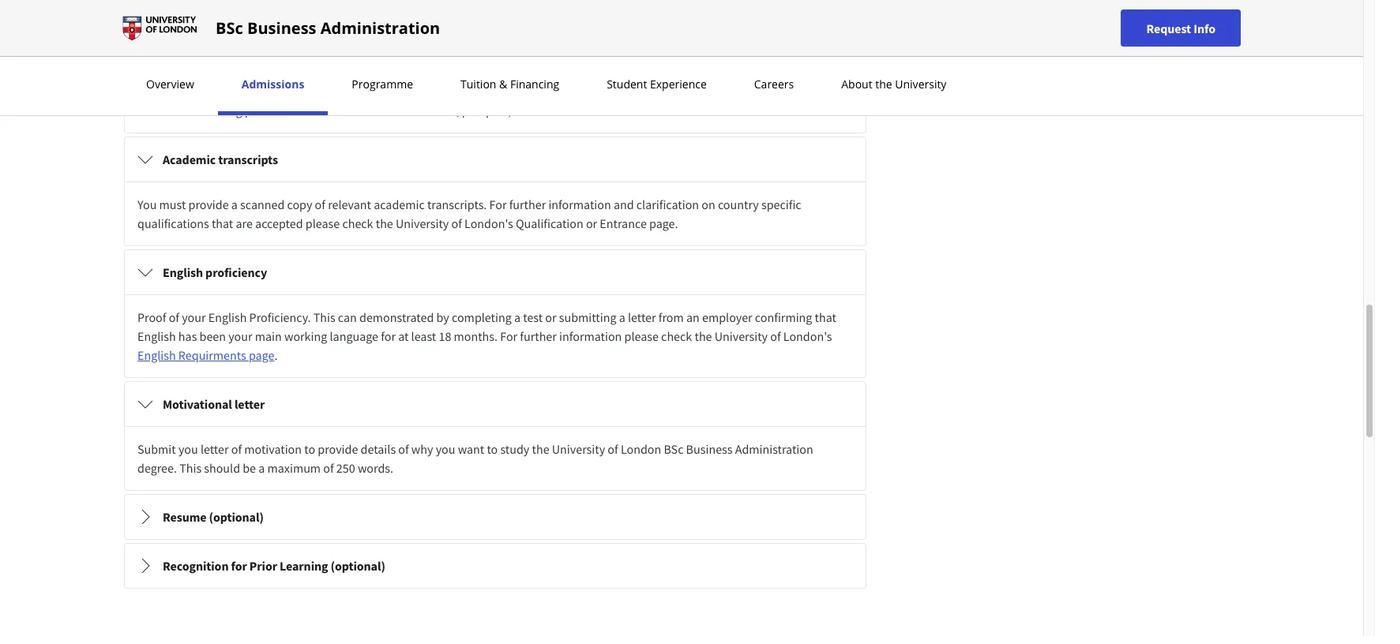 Task type: vqa. For each thing, say whether or not it's contained in the screenshot.
See what you can learn with Coursera Plus
no



Task type: describe. For each thing, give the bounding box(es) containing it.
entrance
[[600, 216, 647, 231]]

london's inside you must provide a scanned copy of relevant academic transcripts. for further information and clarification on country specific qualifications that are accepted please check the university of london's qualification or entrance page.
[[465, 216, 513, 231]]

full inside you must provide evidence of your full name (including any changes) and date of birth. this can be done by providing a scanned copy of one of the following piece of documentation: birth certificate, passport, national identification card.
[[321, 84, 338, 100]]

250
[[336, 461, 355, 476]]

date inside you must provide evidence of your full name (including any changes) and date of birth. this can be done by providing a scanned copy of one of the following piece of documentation: birth certificate, passport, national identification card.
[[523, 84, 547, 100]]

documentation:
[[288, 103, 373, 119]]

accepted
[[255, 216, 303, 231]]

birth.
[[562, 84, 591, 100]]

providing
[[700, 84, 751, 100]]

working
[[284, 329, 327, 344]]

evidence of your full name and date of birth button
[[125, 24, 866, 69]]

a left "test"
[[514, 310, 521, 325]]

further inside proof of your english proficiency. this can demonstrated by completing a test or submitting a letter from an employer confirming that english has been your main working language for at least 18 months. for further information please check the university of london's english requirments page .
[[520, 329, 557, 344]]

letter inside proof of your english proficiency. this can demonstrated by completing a test or submitting a letter from an employer confirming that english has been your main working language for at least 18 months. for further information please check the university of london's english requirments page .
[[628, 310, 656, 325]]

resume (optional)
[[163, 510, 264, 525]]

employer
[[702, 310, 753, 325]]

main
[[255, 329, 282, 344]]

about the university link
[[837, 77, 952, 92]]

learning
[[280, 559, 328, 574]]

proficiency.
[[249, 310, 311, 325]]

evidence
[[231, 84, 279, 100]]

check inside proof of your english proficiency. this can demonstrated by completing a test or submitting a letter from an employer confirming that english has been your main working language for at least 18 months. for further information please check the university of london's english requirments page .
[[661, 329, 692, 344]]

london
[[621, 442, 661, 457]]

this inside proof of your english proficiency. this can demonstrated by completing a test or submitting a letter from an employer confirming that english has been your main working language for at least 18 months. for further information please check the university of london's english requirments page .
[[313, 310, 336, 325]]

english proficiency
[[163, 265, 267, 280]]

an
[[687, 310, 700, 325]]

relevant
[[328, 197, 371, 213]]

you must provide evidence of your full name (including any changes) and date of birth. this can be done by providing a scanned copy of one of the following piece of documentation: birth certificate, passport, national identification card.
[[137, 84, 848, 119]]

confirming
[[755, 310, 812, 325]]

following
[[193, 103, 242, 119]]

degree.
[[137, 461, 177, 476]]

has
[[178, 329, 197, 344]]

least
[[411, 329, 436, 344]]

date inside dropdown button
[[334, 39, 358, 55]]

scanned inside you must provide a scanned copy of relevant academic transcripts. for further information and clarification on country specific qualifications that are accepted please check the university of london's qualification or entrance page.
[[240, 197, 285, 213]]

experience
[[650, 77, 707, 92]]

by inside you must provide evidence of your full name (including any changes) and date of birth. this can be done by providing a scanned copy of one of the following piece of documentation: birth certificate, passport, national identification card.
[[685, 84, 698, 100]]

clarification
[[637, 197, 699, 213]]

are
[[236, 216, 253, 231]]

proof of your english proficiency. this can demonstrated by completing a test or submitting a letter from an employer confirming that english has been your main working language for at least 18 months. for further information please check the university of london's english requirments page .
[[137, 310, 837, 363]]

university inside proof of your english proficiency. this can demonstrated by completing a test or submitting a letter from an employer confirming that english has been your main working language for at least 18 months. for further information please check the university of london's english requirments page .
[[715, 329, 768, 344]]

recognition
[[163, 559, 229, 574]]

page.
[[649, 216, 678, 231]]

further inside you must provide a scanned copy of relevant academic transcripts. for further information and clarification on country specific qualifications that are accepted please check the university of london's qualification or entrance page.
[[509, 197, 546, 213]]

university right about
[[895, 77, 947, 92]]

request
[[1147, 20, 1191, 36]]

prior
[[250, 559, 277, 574]]

be inside you must provide evidence of your full name (including any changes) and date of birth. this can be done by providing a scanned copy of one of the following piece of documentation: birth certificate, passport, national identification card.
[[640, 84, 653, 100]]

specific
[[762, 197, 802, 213]]

(including
[[373, 84, 426, 100]]

or inside proof of your english proficiency. this can demonstrated by completing a test or submitting a letter from an employer confirming that english has been your main working language for at least 18 months. for further information please check the university of london's english requirments page .
[[545, 310, 557, 325]]

demonstrated
[[359, 310, 434, 325]]

1 horizontal spatial (optional)
[[331, 559, 385, 574]]

provide for evidence
[[188, 84, 229, 100]]

for inside proof of your english proficiency. this can demonstrated by completing a test or submitting a letter from an employer confirming that english has been your main working language for at least 18 months. for further information please check the university of london's english requirments page .
[[381, 329, 396, 344]]

for inside recognition for prior learning (optional) dropdown button
[[231, 559, 247, 574]]

provide for a
[[188, 197, 229, 213]]

that inside proof of your english proficiency. this can demonstrated by completing a test or submitting a letter from an employer confirming that english has been your main working language for at least 18 months. for further information please check the university of london's english requirments page .
[[815, 310, 837, 325]]

recognition for prior learning (optional) button
[[125, 544, 866, 589]]

careers link
[[750, 77, 799, 92]]

language
[[330, 329, 378, 344]]

a inside you must provide evidence of your full name (including any changes) and date of birth. this can be done by providing a scanned copy of one of the following piece of documentation: birth certificate, passport, national identification card.
[[753, 84, 760, 100]]

resume
[[163, 510, 207, 525]]

submitting
[[559, 310, 617, 325]]

identification
[[561, 103, 631, 119]]

a right submitting
[[619, 310, 626, 325]]

submit you letter of motivation to provide details of why you want to study the university of london bsc business administration degree. this should be a maximum of 250 words.
[[137, 442, 814, 476]]

one
[[137, 103, 158, 119]]

you for you must provide evidence of your full name (including any changes) and date of birth. this can be done by providing a scanned copy of one of the following piece of documentation: birth certificate, passport, national identification card.
[[137, 84, 157, 100]]

your inside dropdown button
[[228, 39, 254, 55]]

and inside dropdown button
[[310, 39, 331, 55]]

card.
[[633, 103, 660, 119]]

about the university
[[842, 77, 947, 92]]

motivation
[[244, 442, 302, 457]]

information inside proof of your english proficiency. this can demonstrated by completing a test or submitting a letter from an employer confirming that english has been your main working language for at least 18 months. for further information please check the university of london's english requirments page .
[[559, 329, 622, 344]]

the inside proof of your english proficiency. this can demonstrated by completing a test or submitting a letter from an employer confirming that english has been your main working language for at least 18 months. for further information please check the university of london's english requirments page .
[[695, 329, 712, 344]]

you for you must provide a scanned copy of relevant academic transcripts. for further information and clarification on country specific qualifications that are accepted please check the university of london's qualification or entrance page.
[[137, 197, 157, 213]]

can inside you must provide evidence of your full name (including any changes) and date of birth. this can be done by providing a scanned copy of one of the following piece of documentation: birth certificate, passport, national identification card.
[[618, 84, 637, 100]]

evidence of your full name and date of birth
[[163, 39, 402, 55]]

your up has at left bottom
[[182, 310, 206, 325]]

administration inside submit you letter of motivation to provide details of why you want to study the university of london bsc business administration degree. this should be a maximum of 250 words.
[[735, 442, 814, 457]]

overview
[[146, 77, 194, 92]]

for inside you must provide a scanned copy of relevant academic transcripts. for further information and clarification on country specific qualifications that are accepted please check the university of london's qualification or entrance page.
[[489, 197, 507, 213]]

2 to from the left
[[487, 442, 498, 457]]

financing
[[510, 77, 559, 92]]

0 horizontal spatial bsc
[[216, 17, 243, 38]]

bsc inside submit you letter of motivation to provide details of why you want to study the university of london bsc business administration degree. this should be a maximum of 250 words.
[[664, 442, 684, 457]]

academic
[[163, 152, 216, 167]]

and inside you must provide a scanned copy of relevant academic transcripts. for further information and clarification on country specific qualifications that are accepted please check the university of london's qualification or entrance page.
[[614, 197, 634, 213]]

the inside you must provide a scanned copy of relevant academic transcripts. for further information and clarification on country specific qualifications that are accepted please check the university of london's qualification or entrance page.
[[376, 216, 393, 231]]

that inside you must provide a scanned copy of relevant academic transcripts. for further information and clarification on country specific qualifications that are accepted please check the university of london's qualification or entrance page.
[[212, 216, 233, 231]]

qualifications
[[137, 216, 209, 231]]

careers
[[754, 77, 794, 92]]

changes)
[[450, 84, 498, 100]]

tuition
[[461, 77, 497, 92]]

academic transcripts button
[[125, 137, 866, 182]]

months.
[[454, 329, 498, 344]]

evidence
[[163, 39, 212, 55]]

recognition for prior learning (optional)
[[163, 559, 385, 574]]

transcripts.
[[427, 197, 487, 213]]

about
[[842, 77, 873, 92]]

for inside proof of your english proficiency. this can demonstrated by completing a test or submitting a letter from an employer confirming that english has been your main working language for at least 18 months. for further information please check the university of london's english requirments page .
[[500, 329, 518, 344]]

letter inside dropdown button
[[235, 397, 265, 412]]

.
[[274, 348, 278, 363]]

the right about
[[876, 77, 892, 92]]

0 horizontal spatial administration
[[321, 17, 440, 38]]

transcripts
[[218, 152, 278, 167]]

should
[[204, 461, 240, 476]]

information inside you must provide a scanned copy of relevant academic transcripts. for further information and clarification on country specific qualifications that are accepted please check the university of london's qualification or entrance page.
[[549, 197, 611, 213]]

certificate,
[[404, 103, 460, 119]]

proof
[[137, 310, 166, 325]]

student experience
[[607, 77, 707, 92]]

national
[[514, 103, 558, 119]]

scanned inside you must provide evidence of your full name (including any changes) and date of birth. this can be done by providing a scanned copy of one of the following piece of documentation: birth certificate, passport, national identification card.
[[762, 84, 807, 100]]

birth inside you must provide evidence of your full name (including any changes) and date of birth. this can be done by providing a scanned copy of one of the following piece of documentation: birth certificate, passport, national identification card.
[[376, 103, 401, 119]]

your inside you must provide evidence of your full name (including any changes) and date of birth. this can be done by providing a scanned copy of one of the following piece of documentation: birth certificate, passport, national identification card.
[[294, 84, 318, 100]]

at
[[398, 329, 409, 344]]



Task type: locate. For each thing, give the bounding box(es) containing it.
1 horizontal spatial administration
[[735, 442, 814, 457]]

0 vertical spatial provide
[[188, 84, 229, 100]]

and inside you must provide evidence of your full name (including any changes) and date of birth. this can be done by providing a scanned copy of one of the following piece of documentation: birth certificate, passport, national identification card.
[[500, 84, 521, 100]]

want
[[458, 442, 484, 457]]

university
[[895, 77, 947, 92], [396, 216, 449, 231], [715, 329, 768, 344], [552, 442, 605, 457]]

1 horizontal spatial please
[[625, 329, 659, 344]]

name down bsc business administration
[[277, 39, 308, 55]]

1 vertical spatial provide
[[188, 197, 229, 213]]

for
[[489, 197, 507, 213], [500, 329, 518, 344]]

student experience link
[[602, 77, 712, 92]]

english inside dropdown button
[[163, 265, 203, 280]]

the
[[876, 77, 892, 92], [173, 103, 191, 119], [376, 216, 393, 231], [695, 329, 712, 344], [532, 442, 550, 457]]

date down bsc business administration
[[334, 39, 358, 55]]

copy up accepted
[[287, 197, 312, 213]]

tuition & financing
[[461, 77, 559, 92]]

country
[[718, 197, 759, 213]]

provide up qualifications
[[188, 197, 229, 213]]

for right transcripts.
[[489, 197, 507, 213]]

1 must from the top
[[159, 84, 186, 100]]

0 horizontal spatial can
[[338, 310, 357, 325]]

(optional) down "should"
[[209, 510, 264, 525]]

please down the from
[[625, 329, 659, 344]]

can inside proof of your english proficiency. this can demonstrated by completing a test or submitting a letter from an employer confirming that english has been your main working language for at least 18 months. for further information please check the university of london's english requirments page .
[[338, 310, 357, 325]]

1 vertical spatial bsc
[[664, 442, 684, 457]]

that left are at the top left of the page
[[212, 216, 233, 231]]

0 horizontal spatial date
[[334, 39, 358, 55]]

1 vertical spatial information
[[559, 329, 622, 344]]

letter up "should"
[[201, 442, 229, 457]]

0 vertical spatial check
[[342, 216, 373, 231]]

admissions
[[242, 77, 304, 92]]

to right want
[[487, 442, 498, 457]]

0 horizontal spatial to
[[304, 442, 315, 457]]

information down submitting
[[559, 329, 622, 344]]

0 vertical spatial that
[[212, 216, 233, 231]]

student
[[607, 77, 647, 92]]

english requirments page link
[[137, 348, 274, 363]]

business inside submit you letter of motivation to provide details of why you want to study the university of london bsc business administration degree. this should be a maximum of 250 words.
[[686, 442, 733, 457]]

university down academic at top
[[396, 216, 449, 231]]

the inside you must provide evidence of your full name (including any changes) and date of birth. this can be done by providing a scanned copy of one of the following piece of documentation: birth certificate, passport, national identification card.
[[173, 103, 191, 119]]

study
[[500, 442, 530, 457]]

by up the 18
[[437, 310, 449, 325]]

your up the documentation:
[[294, 84, 318, 100]]

you
[[178, 442, 198, 457], [436, 442, 455, 457]]

must down evidence
[[159, 84, 186, 100]]

copy
[[809, 84, 834, 100], [287, 197, 312, 213]]

overview link
[[141, 77, 199, 92]]

the down an
[[695, 329, 712, 344]]

you right why
[[436, 442, 455, 457]]

1 vertical spatial (optional)
[[331, 559, 385, 574]]

requirments
[[178, 348, 246, 363]]

0 vertical spatial by
[[685, 84, 698, 100]]

0 horizontal spatial scanned
[[240, 197, 285, 213]]

provide inside you must provide a scanned copy of relevant academic transcripts. for further information and clarification on country specific qualifications that are accepted please check the university of london's qualification or entrance page.
[[188, 197, 229, 213]]

the down the overview
[[173, 103, 191, 119]]

1 horizontal spatial by
[[685, 84, 698, 100]]

0 vertical spatial or
[[586, 216, 597, 231]]

1 vertical spatial copy
[[287, 197, 312, 213]]

1 vertical spatial birth
[[376, 103, 401, 119]]

words.
[[358, 461, 393, 476]]

1 horizontal spatial check
[[661, 329, 692, 344]]

page
[[249, 348, 274, 363]]

name up the documentation:
[[340, 84, 370, 100]]

why
[[411, 442, 433, 457]]

on
[[702, 197, 716, 213]]

0 vertical spatial letter
[[628, 310, 656, 325]]

1 horizontal spatial copy
[[809, 84, 834, 100]]

1 vertical spatial by
[[437, 310, 449, 325]]

letter inside submit you letter of motivation to provide details of why you want to study the university of london bsc business administration degree. this should be a maximum of 250 words.
[[201, 442, 229, 457]]

completing
[[452, 310, 512, 325]]

london's down confirming
[[784, 329, 832, 344]]

submit
[[137, 442, 176, 457]]

you
[[137, 84, 157, 100], [137, 197, 157, 213]]

check down the from
[[661, 329, 692, 344]]

business right london at left bottom
[[686, 442, 733, 457]]

1 vertical spatial that
[[815, 310, 837, 325]]

0 vertical spatial information
[[549, 197, 611, 213]]

1 vertical spatial administration
[[735, 442, 814, 457]]

0 horizontal spatial london's
[[465, 216, 513, 231]]

1 horizontal spatial be
[[640, 84, 653, 100]]

0 horizontal spatial (optional)
[[209, 510, 264, 525]]

1 horizontal spatial business
[[686, 442, 733, 457]]

2 vertical spatial provide
[[318, 442, 358, 457]]

check inside you must provide a scanned copy of relevant academic transcripts. for further information and clarification on country specific qualifications that are accepted please check the university of london's qualification or entrance page.
[[342, 216, 373, 231]]

motivational letter button
[[125, 382, 866, 427]]

0 horizontal spatial or
[[545, 310, 557, 325]]

0 horizontal spatial for
[[231, 559, 247, 574]]

1 vertical spatial please
[[625, 329, 659, 344]]

this inside you must provide evidence of your full name (including any changes) and date of birth. this can be done by providing a scanned copy of one of the following piece of documentation: birth certificate, passport, national identification card.
[[594, 84, 616, 100]]

0 horizontal spatial name
[[277, 39, 308, 55]]

letter left the from
[[628, 310, 656, 325]]

information up qualification
[[549, 197, 611, 213]]

1 vertical spatial london's
[[784, 329, 832, 344]]

copy inside you must provide a scanned copy of relevant academic transcripts. for further information and clarification on country specific qualifications that are accepted please check the university of london's qualification or entrance page.
[[287, 197, 312, 213]]

0 vertical spatial please
[[306, 216, 340, 231]]

passport,
[[462, 103, 512, 119]]

this left "should"
[[179, 461, 202, 476]]

be right "should"
[[243, 461, 256, 476]]

a up are at the top left of the page
[[231, 197, 238, 213]]

0 horizontal spatial please
[[306, 216, 340, 231]]

administration
[[321, 17, 440, 38], [735, 442, 814, 457]]

please
[[306, 216, 340, 231], [625, 329, 659, 344]]

this up identification
[[594, 84, 616, 100]]

0 horizontal spatial that
[[212, 216, 233, 231]]

you right submit
[[178, 442, 198, 457]]

the down academic at top
[[376, 216, 393, 231]]

university inside you must provide a scanned copy of relevant academic transcripts. for further information and clarification on country specific qualifications that are accepted please check the university of london's qualification or entrance page.
[[396, 216, 449, 231]]

the inside submit you letter of motivation to provide details of why you want to study the university of london bsc business administration degree. this should be a maximum of 250 words.
[[532, 442, 550, 457]]

1 vertical spatial scanned
[[240, 197, 285, 213]]

must for you must provide a scanned copy of relevant academic transcripts. for further information and clarification on country specific qualifications that are accepted please check the university of london's qualification or entrance page.
[[159, 197, 186, 213]]

for left prior at left
[[231, 559, 247, 574]]

university down employer
[[715, 329, 768, 344]]

1 vertical spatial or
[[545, 310, 557, 325]]

1 you from the left
[[178, 442, 198, 457]]

full inside dropdown button
[[256, 39, 274, 55]]

by right done
[[685, 84, 698, 100]]

request info
[[1147, 20, 1216, 36]]

your up evidence
[[228, 39, 254, 55]]

1 horizontal spatial for
[[381, 329, 396, 344]]

provide up the 250
[[318, 442, 358, 457]]

or
[[586, 216, 597, 231], [545, 310, 557, 325]]

2 you from the top
[[137, 197, 157, 213]]

0 vertical spatial scanned
[[762, 84, 807, 100]]

check
[[342, 216, 373, 231], [661, 329, 692, 344]]

or left entrance
[[586, 216, 597, 231]]

test
[[523, 310, 543, 325]]

a down motivation
[[259, 461, 265, 476]]

0 horizontal spatial and
[[310, 39, 331, 55]]

english
[[163, 265, 203, 280], [208, 310, 247, 325], [137, 329, 176, 344], [137, 348, 176, 363]]

for left at
[[381, 329, 396, 344]]

0 vertical spatial must
[[159, 84, 186, 100]]

london's inside proof of your english proficiency. this can demonstrated by completing a test or submitting a letter from an employer confirming that english has been your main working language for at least 18 months. for further information please check the university of london's english requirments page .
[[784, 329, 832, 344]]

0 horizontal spatial full
[[256, 39, 274, 55]]

you up qualifications
[[137, 197, 157, 213]]

your right been
[[228, 329, 252, 344]]

must for you must provide evidence of your full name (including any changes) and date of birth. this can be done by providing a scanned copy of one of the following piece of documentation: birth certificate, passport, national identification card.
[[159, 84, 186, 100]]

2 horizontal spatial this
[[594, 84, 616, 100]]

1 horizontal spatial letter
[[235, 397, 265, 412]]

university inside submit you letter of motivation to provide details of why you want to study the university of london bsc business administration degree. this should be a maximum of 250 words.
[[552, 442, 605, 457]]

1 vertical spatial full
[[321, 84, 338, 100]]

bsc right london at left bottom
[[664, 442, 684, 457]]

0 vertical spatial can
[[618, 84, 637, 100]]

birth inside dropdown button
[[374, 39, 402, 55]]

piece
[[245, 103, 273, 119]]

copy inside you must provide evidence of your full name (including any changes) and date of birth. this can be done by providing a scanned copy of one of the following piece of documentation: birth certificate, passport, national identification card.
[[809, 84, 834, 100]]

a right providing
[[753, 84, 760, 100]]

0 vertical spatial further
[[509, 197, 546, 213]]

this up working
[[313, 310, 336, 325]]

that
[[212, 216, 233, 231], [815, 310, 837, 325]]

1 vertical spatial must
[[159, 197, 186, 213]]

name inside dropdown button
[[277, 39, 308, 55]]

must up qualifications
[[159, 197, 186, 213]]

done
[[655, 84, 682, 100]]

1 to from the left
[[304, 442, 315, 457]]

can up card.
[[618, 84, 637, 100]]

1 vertical spatial check
[[661, 329, 692, 344]]

can up language
[[338, 310, 357, 325]]

by inside proof of your english proficiency. this can demonstrated by completing a test or submitting a letter from an employer confirming that english has been your main working language for at least 18 months. for further information please check the university of london's english requirments page .
[[437, 310, 449, 325]]

london's down transcripts.
[[465, 216, 513, 231]]

2 horizontal spatial letter
[[628, 310, 656, 325]]

0 vertical spatial and
[[310, 39, 331, 55]]

1 horizontal spatial you
[[436, 442, 455, 457]]

details
[[361, 442, 396, 457]]

copy left about
[[809, 84, 834, 100]]

info
[[1194, 20, 1216, 36]]

or inside you must provide a scanned copy of relevant academic transcripts. for further information and clarification on country specific qualifications that are accepted please check the university of london's qualification or entrance page.
[[586, 216, 597, 231]]

1 vertical spatial this
[[313, 310, 336, 325]]

1 horizontal spatial this
[[313, 310, 336, 325]]

scanned right providing
[[762, 84, 807, 100]]

be
[[640, 84, 653, 100], [243, 461, 256, 476]]

2 vertical spatial letter
[[201, 442, 229, 457]]

check down relevant
[[342, 216, 373, 231]]

1 horizontal spatial can
[[618, 84, 637, 100]]

programme
[[352, 77, 413, 92]]

been
[[200, 329, 226, 344]]

further up qualification
[[509, 197, 546, 213]]

you inside you must provide a scanned copy of relevant academic transcripts. for further information and clarification on country specific qualifications that are accepted please check the university of london's qualification or entrance page.
[[137, 197, 157, 213]]

request info button
[[1121, 9, 1241, 47]]

for down completing
[[500, 329, 518, 344]]

(optional) right learning
[[331, 559, 385, 574]]

the right the study
[[532, 442, 550, 457]]

1 horizontal spatial scanned
[[762, 84, 807, 100]]

2 must from the top
[[159, 197, 186, 213]]

1 vertical spatial business
[[686, 442, 733, 457]]

information
[[549, 197, 611, 213], [559, 329, 622, 344]]

scanned
[[762, 84, 807, 100], [240, 197, 285, 213]]

english proficiency button
[[125, 250, 866, 295]]

1 you from the top
[[137, 84, 157, 100]]

letter down page
[[235, 397, 265, 412]]

date
[[334, 39, 358, 55], [523, 84, 547, 100]]

0 vertical spatial business
[[247, 17, 316, 38]]

1 vertical spatial you
[[137, 197, 157, 213]]

1 vertical spatial letter
[[235, 397, 265, 412]]

you up "one"
[[137, 84, 157, 100]]

scanned up accepted
[[240, 197, 285, 213]]

you must provide a scanned copy of relevant academic transcripts. for further information and clarification on country specific qualifications that are accepted please check the university of london's qualification or entrance page.
[[137, 197, 802, 231]]

1 horizontal spatial name
[[340, 84, 370, 100]]

full up admissions link
[[256, 39, 274, 55]]

or right "test"
[[545, 310, 557, 325]]

further down "test"
[[520, 329, 557, 344]]

18
[[439, 329, 451, 344]]

0 vertical spatial this
[[594, 84, 616, 100]]

programme link
[[347, 77, 418, 92]]

provide up following
[[188, 84, 229, 100]]

for
[[381, 329, 396, 344], [231, 559, 247, 574]]

1 vertical spatial for
[[231, 559, 247, 574]]

you inside you must provide evidence of your full name (including any changes) and date of birth. this can be done by providing a scanned copy of one of the following piece of documentation: birth certificate, passport, national identification card.
[[137, 84, 157, 100]]

0 vertical spatial name
[[277, 39, 308, 55]]

1 vertical spatial date
[[523, 84, 547, 100]]

0 horizontal spatial this
[[179, 461, 202, 476]]

university left london at left bottom
[[552, 442, 605, 457]]

academic
[[374, 197, 425, 213]]

1 vertical spatial be
[[243, 461, 256, 476]]

bsc business administration
[[216, 17, 440, 38]]

0 vertical spatial you
[[137, 84, 157, 100]]

please inside you must provide a scanned copy of relevant academic transcripts. for further information and clarification on country specific qualifications that are accepted please check the university of london's qualification or entrance page.
[[306, 216, 340, 231]]

date up national
[[523, 84, 547, 100]]

1 horizontal spatial bsc
[[664, 442, 684, 457]]

letter
[[628, 310, 656, 325], [235, 397, 265, 412], [201, 442, 229, 457]]

admissions link
[[237, 77, 309, 92]]

0 horizontal spatial business
[[247, 17, 316, 38]]

to
[[304, 442, 315, 457], [487, 442, 498, 457]]

be inside submit you letter of motivation to provide details of why you want to study the university of london bsc business administration degree. this should be a maximum of 250 words.
[[243, 461, 256, 476]]

this inside submit you letter of motivation to provide details of why you want to study the university of london bsc business administration degree. this should be a maximum of 250 words.
[[179, 461, 202, 476]]

resume (optional) button
[[125, 495, 866, 540]]

1 horizontal spatial london's
[[784, 329, 832, 344]]

2 you from the left
[[436, 442, 455, 457]]

provide inside you must provide evidence of your full name (including any changes) and date of birth. this can be done by providing a scanned copy of one of the following piece of documentation: birth certificate, passport, national identification card.
[[188, 84, 229, 100]]

to up maximum
[[304, 442, 315, 457]]

london's
[[465, 216, 513, 231], [784, 329, 832, 344]]

0 horizontal spatial you
[[178, 442, 198, 457]]

this
[[594, 84, 616, 100], [313, 310, 336, 325], [179, 461, 202, 476]]

2 vertical spatial and
[[614, 197, 634, 213]]

academic transcripts
[[163, 152, 278, 167]]

1 horizontal spatial that
[[815, 310, 837, 325]]

provide inside submit you letter of motivation to provide details of why you want to study the university of london bsc business administration degree. this should be a maximum of 250 words.
[[318, 442, 358, 457]]

a inside you must provide a scanned copy of relevant academic transcripts. for further information and clarification on country specific qualifications that are accepted please check the university of london's qualification or entrance page.
[[231, 197, 238, 213]]

any
[[428, 84, 448, 100]]

0 vertical spatial for
[[489, 197, 507, 213]]

2 vertical spatial this
[[179, 461, 202, 476]]

please down relevant
[[306, 216, 340, 231]]

tuition & financing link
[[456, 77, 564, 92]]

that right confirming
[[815, 310, 837, 325]]

1 vertical spatial and
[[500, 84, 521, 100]]

0 horizontal spatial copy
[[287, 197, 312, 213]]

can
[[618, 84, 637, 100], [338, 310, 357, 325]]

your
[[228, 39, 254, 55], [294, 84, 318, 100], [182, 310, 206, 325], [228, 329, 252, 344]]

motivational letter
[[163, 397, 265, 412]]

university of london image
[[122, 15, 197, 41]]

must inside you must provide a scanned copy of relevant academic transcripts. for further information and clarification on country specific qualifications that are accepted please check the university of london's qualification or entrance page.
[[159, 197, 186, 213]]

business up evidence of your full name and date of birth
[[247, 17, 316, 38]]

qualification
[[516, 216, 584, 231]]

0 horizontal spatial check
[[342, 216, 373, 231]]

bsc up evidence of your full name and date of birth
[[216, 17, 243, 38]]

0 horizontal spatial by
[[437, 310, 449, 325]]

please inside proof of your english proficiency. this can demonstrated by completing a test or submitting a letter from an employer confirming that english has been your main working language for at least 18 months. for further information please check the university of london's english requirments page .
[[625, 329, 659, 344]]

must inside you must provide evidence of your full name (including any changes) and date of birth. this can be done by providing a scanned copy of one of the following piece of documentation: birth certificate, passport, national identification card.
[[159, 84, 186, 100]]

birth up programme
[[374, 39, 402, 55]]

proficiency
[[205, 265, 267, 280]]

0 vertical spatial full
[[256, 39, 274, 55]]

name inside you must provide evidence of your full name (including any changes) and date of birth. this can be done by providing a scanned copy of one of the following piece of documentation: birth certificate, passport, national identification card.
[[340, 84, 370, 100]]

motivational
[[163, 397, 232, 412]]

1 horizontal spatial and
[[500, 84, 521, 100]]

1 vertical spatial name
[[340, 84, 370, 100]]

further
[[509, 197, 546, 213], [520, 329, 557, 344]]

a inside submit you letter of motivation to provide details of why you want to study the university of london bsc business administration degree. this should be a maximum of 250 words.
[[259, 461, 265, 476]]

1 horizontal spatial or
[[586, 216, 597, 231]]

0 vertical spatial for
[[381, 329, 396, 344]]

full up the documentation:
[[321, 84, 338, 100]]

0 vertical spatial birth
[[374, 39, 402, 55]]

0 vertical spatial administration
[[321, 17, 440, 38]]

0 vertical spatial bsc
[[216, 17, 243, 38]]

2 horizontal spatial and
[[614, 197, 634, 213]]

0 vertical spatial (optional)
[[209, 510, 264, 525]]

birth down (including
[[376, 103, 401, 119]]

and
[[310, 39, 331, 55], [500, 84, 521, 100], [614, 197, 634, 213]]

1 vertical spatial can
[[338, 310, 357, 325]]

must
[[159, 84, 186, 100], [159, 197, 186, 213]]

1 horizontal spatial to
[[487, 442, 498, 457]]

1 horizontal spatial date
[[523, 84, 547, 100]]

be up card.
[[640, 84, 653, 100]]



